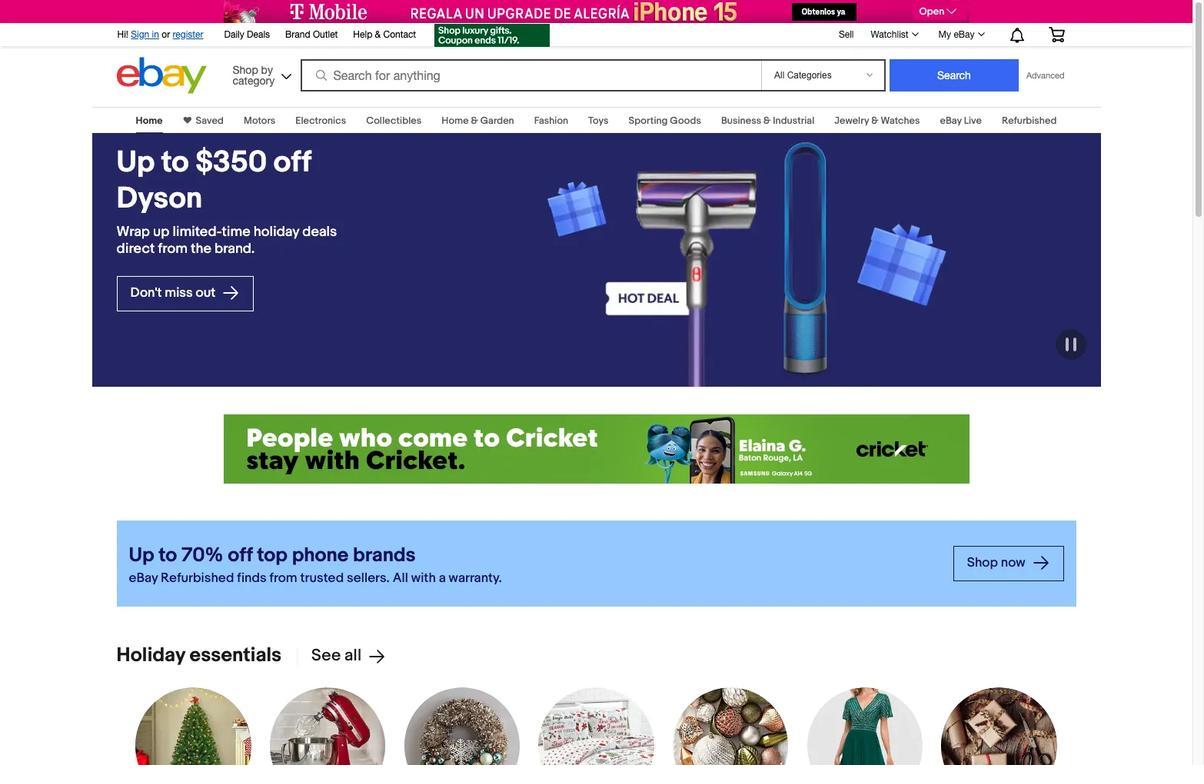 Task type: describe. For each thing, give the bounding box(es) containing it.
toys link
[[589, 115, 609, 127]]

advanced
[[1027, 71, 1065, 80]]

watchlist
[[871, 29, 909, 40]]

home & garden
[[442, 115, 514, 127]]

sporting
[[629, 115, 668, 127]]

don't miss out link
[[117, 276, 254, 311]]

shop by category
[[233, 63, 275, 87]]

finds
[[237, 571, 267, 586]]

shop for shop by category
[[233, 63, 258, 76]]

shop now link
[[954, 546, 1064, 581]]

sporting goods
[[629, 115, 701, 127]]

my ebay link
[[930, 25, 992, 44]]

with
[[411, 571, 436, 586]]

see
[[312, 646, 341, 666]]

shop for shop now
[[967, 556, 998, 571]]

70%
[[181, 544, 223, 568]]

ebay inside the my ebay "link"
[[954, 29, 975, 40]]

my
[[939, 29, 952, 40]]

jewelry & watches
[[835, 115, 920, 127]]

trusted
[[300, 571, 344, 586]]

business & industrial
[[721, 115, 815, 127]]

jewelry & watches link
[[835, 115, 920, 127]]

ebay live link
[[940, 115, 982, 127]]

sign
[[131, 29, 149, 40]]

electronics link
[[296, 115, 346, 127]]

to for $350
[[161, 145, 189, 181]]

now
[[1001, 556, 1026, 571]]

industrial
[[773, 115, 815, 127]]

see all link
[[297, 646, 386, 666]]

help & contact
[[353, 29, 416, 40]]

warranty.
[[449, 571, 502, 586]]

Search for anything text field
[[303, 61, 758, 90]]

off for $350
[[274, 145, 311, 181]]

time
[[222, 224, 251, 240]]

brand outlet link
[[285, 27, 338, 44]]

holiday
[[254, 224, 299, 240]]

off for 70%
[[228, 544, 253, 568]]

daily
[[224, 29, 244, 40]]

sellers.
[[347, 571, 390, 586]]

saved
[[196, 115, 224, 127]]

all
[[345, 646, 362, 666]]

motors link
[[244, 115, 276, 127]]

brands
[[353, 544, 416, 568]]

home for home & garden
[[442, 115, 469, 127]]

1 vertical spatial ebay
[[940, 115, 962, 127]]

watchlist link
[[863, 25, 926, 44]]

up to 70% off top phone brands ebay refurbished finds from trusted sellers. all with a warranty.
[[129, 544, 502, 586]]

ebay inside up to 70% off top phone brands ebay refurbished finds from trusted sellers. all with a warranty.
[[129, 571, 158, 586]]

by
[[261, 63, 273, 76]]

holiday
[[117, 644, 185, 668]]

miss
[[165, 285, 193, 301]]

my ebay
[[939, 29, 975, 40]]

or
[[162, 29, 170, 40]]

hi! sign in or register
[[117, 29, 203, 40]]

saved link
[[191, 115, 224, 127]]

help
[[353, 29, 372, 40]]

up to $350 off dyson wrap up limited-time holiday deals direct from the brand.
[[117, 145, 337, 257]]

see all
[[312, 646, 362, 666]]

1 advertisement region from the top
[[223, 0, 970, 23]]

& for industrial
[[764, 115, 771, 127]]

sell
[[839, 29, 854, 40]]

watches
[[881, 115, 920, 127]]

phone
[[292, 544, 349, 568]]

& for contact
[[375, 29, 381, 40]]

& for watches
[[872, 115, 879, 127]]

sell link
[[832, 29, 861, 40]]

a
[[439, 571, 446, 586]]

category
[[233, 74, 275, 87]]

deals
[[247, 29, 270, 40]]

shop now
[[967, 556, 1029, 571]]

live
[[964, 115, 982, 127]]

fashion link
[[534, 115, 569, 127]]

from inside up to 70% off top phone brands ebay refurbished finds from trusted sellers. all with a warranty.
[[270, 571, 297, 586]]

deals
[[302, 224, 337, 240]]

get the coupon image
[[435, 24, 550, 47]]

all
[[393, 571, 408, 586]]



Task type: locate. For each thing, give the bounding box(es) containing it.
up left 70%
[[129, 544, 154, 568]]

0 vertical spatial advertisement region
[[223, 0, 970, 23]]

advertisement region
[[223, 0, 970, 23], [223, 415, 970, 484]]

open button
[[913, 3, 966, 20]]

sign in link
[[131, 29, 159, 40]]

0 vertical spatial from
[[158, 241, 188, 257]]

refurbished down 70%
[[161, 571, 234, 586]]

daily deals link
[[224, 27, 270, 44]]

outlet
[[313, 29, 338, 40]]

to
[[161, 145, 189, 181], [159, 544, 177, 568]]

1 horizontal spatial from
[[270, 571, 297, 586]]

refurbished
[[1002, 115, 1057, 127], [161, 571, 234, 586]]

ebay
[[954, 29, 975, 40], [940, 115, 962, 127], [129, 571, 158, 586]]

1 horizontal spatial shop
[[967, 556, 998, 571]]

shop
[[233, 63, 258, 76], [967, 556, 998, 571]]

advanced link
[[1019, 60, 1073, 91]]

1 horizontal spatial off
[[274, 145, 311, 181]]

brand
[[285, 29, 310, 40]]

1 vertical spatial off
[[228, 544, 253, 568]]

holiday essentials link
[[117, 644, 282, 668]]

home for home
[[136, 115, 163, 127]]

& right help
[[375, 29, 381, 40]]

shop left now
[[967, 556, 998, 571]]

limited-
[[173, 224, 222, 240]]

home
[[136, 115, 163, 127], [442, 115, 469, 127]]

to left '$350'
[[161, 145, 189, 181]]

0 horizontal spatial from
[[158, 241, 188, 257]]

$350
[[196, 145, 267, 181]]

sporting goods link
[[629, 115, 701, 127]]

off inside up to $350 off dyson wrap up limited-time holiday deals direct from the brand.
[[274, 145, 311, 181]]

brand outlet
[[285, 29, 338, 40]]

to for 70%
[[159, 544, 177, 568]]

essentials
[[190, 644, 282, 668]]

& for garden
[[471, 115, 478, 127]]

refurbished link
[[1002, 115, 1057, 127]]

0 horizontal spatial home
[[136, 115, 163, 127]]

up for up to 70% off top phone brands
[[129, 544, 154, 568]]

off up finds on the bottom left of the page
[[228, 544, 253, 568]]

up inside up to $350 off dyson wrap up limited-time holiday deals direct from the brand.
[[117, 145, 155, 181]]

none submit inside shop by category banner
[[890, 59, 1019, 92]]

0 vertical spatial off
[[274, 145, 311, 181]]

direct
[[117, 241, 155, 257]]

2 home from the left
[[442, 115, 469, 127]]

fashion
[[534, 115, 569, 127]]

0 vertical spatial refurbished
[[1002, 115, 1057, 127]]

top
[[257, 544, 288, 568]]

home left 'garden'
[[442, 115, 469, 127]]

business & industrial link
[[721, 115, 815, 127]]

help & contact link
[[353, 27, 416, 44]]

the
[[191, 241, 212, 257]]

0 horizontal spatial off
[[228, 544, 253, 568]]

goods
[[670, 115, 701, 127]]

2 vertical spatial ebay
[[129, 571, 158, 586]]

shop by category button
[[226, 57, 295, 90]]

collectibles
[[366, 115, 422, 127]]

from inside up to $350 off dyson wrap up limited-time holiday deals direct from the brand.
[[158, 241, 188, 257]]

1 horizontal spatial refurbished
[[1002, 115, 1057, 127]]

up
[[153, 224, 169, 240]]

up up wrap
[[117, 145, 155, 181]]

to inside up to 70% off top phone brands ebay refurbished finds from trusted sellers. all with a warranty.
[[159, 544, 177, 568]]

your shopping cart image
[[1048, 27, 1066, 42]]

1 vertical spatial up
[[129, 544, 154, 568]]

motors
[[244, 115, 276, 127]]

0 horizontal spatial shop
[[233, 63, 258, 76]]

0 vertical spatial to
[[161, 145, 189, 181]]

off
[[274, 145, 311, 181], [228, 544, 253, 568]]

1 horizontal spatial home
[[442, 115, 469, 127]]

None submit
[[890, 59, 1019, 92]]

off inside up to 70% off top phone brands ebay refurbished finds from trusted sellers. all with a warranty.
[[228, 544, 253, 568]]

home left saved link
[[136, 115, 163, 127]]

jewelry
[[835, 115, 869, 127]]

brand.
[[215, 241, 255, 257]]

daily deals
[[224, 29, 270, 40]]

1 vertical spatial from
[[270, 571, 297, 586]]

shop by category banner
[[109, 19, 1076, 98]]

refurbished down advanced
[[1002, 115, 1057, 127]]

& right jewelry in the top right of the page
[[872, 115, 879, 127]]

up to $350 off dyson main content
[[0, 98, 1193, 765]]

1 home from the left
[[136, 115, 163, 127]]

off down electronics
[[274, 145, 311, 181]]

dyson
[[117, 181, 203, 217]]

& left 'garden'
[[471, 115, 478, 127]]

0 vertical spatial up
[[117, 145, 155, 181]]

electronics
[[296, 115, 346, 127]]

refurbished inside up to 70% off top phone brands ebay refurbished finds from trusted sellers. all with a warranty.
[[161, 571, 234, 586]]

contact
[[383, 29, 416, 40]]

wrap
[[117, 224, 150, 240]]

up to $350 off dyson link
[[117, 145, 372, 217]]

1 vertical spatial to
[[159, 544, 177, 568]]

collectibles link
[[366, 115, 422, 127]]

1 vertical spatial advertisement region
[[223, 415, 970, 484]]

business
[[721, 115, 762, 127]]

0 vertical spatial ebay
[[954, 29, 975, 40]]

to inside up to $350 off dyson wrap up limited-time holiday deals direct from the brand.
[[161, 145, 189, 181]]

up to 70% off top phone brands link
[[129, 543, 941, 569]]

register link
[[173, 29, 203, 40]]

up for up to $350 off dyson
[[117, 145, 155, 181]]

1 vertical spatial shop
[[967, 556, 998, 571]]

register
[[173, 29, 203, 40]]

toys
[[589, 115, 609, 127]]

2 advertisement region from the top
[[223, 415, 970, 484]]

holiday essentials
[[117, 644, 282, 668]]

from down up
[[158, 241, 188, 257]]

account navigation
[[109, 19, 1076, 49]]

0 horizontal spatial refurbished
[[161, 571, 234, 586]]

& right business
[[764, 115, 771, 127]]

shop inside up to $350 off dyson main content
[[967, 556, 998, 571]]

up inside up to 70% off top phone brands ebay refurbished finds from trusted sellers. all with a warranty.
[[129, 544, 154, 568]]

in
[[152, 29, 159, 40]]

0 vertical spatial shop
[[233, 63, 258, 76]]

& inside 'link'
[[375, 29, 381, 40]]

don't miss out
[[130, 285, 218, 301]]

&
[[375, 29, 381, 40], [471, 115, 478, 127], [764, 115, 771, 127], [872, 115, 879, 127]]

home & garden link
[[442, 115, 514, 127]]

shop inside shop by category
[[233, 63, 258, 76]]

from down top at the bottom of the page
[[270, 571, 297, 586]]

up
[[117, 145, 155, 181], [129, 544, 154, 568]]

open
[[920, 5, 945, 18]]

advertisement region inside up to $350 off dyson main content
[[223, 415, 970, 484]]

garden
[[481, 115, 514, 127]]

to left 70%
[[159, 544, 177, 568]]

shop left by
[[233, 63, 258, 76]]

don't
[[130, 285, 162, 301]]

out
[[196, 285, 215, 301]]

1 vertical spatial refurbished
[[161, 571, 234, 586]]



Task type: vqa. For each thing, say whether or not it's contained in the screenshot.
2nd "Advertisement" region from the top of the page
yes



